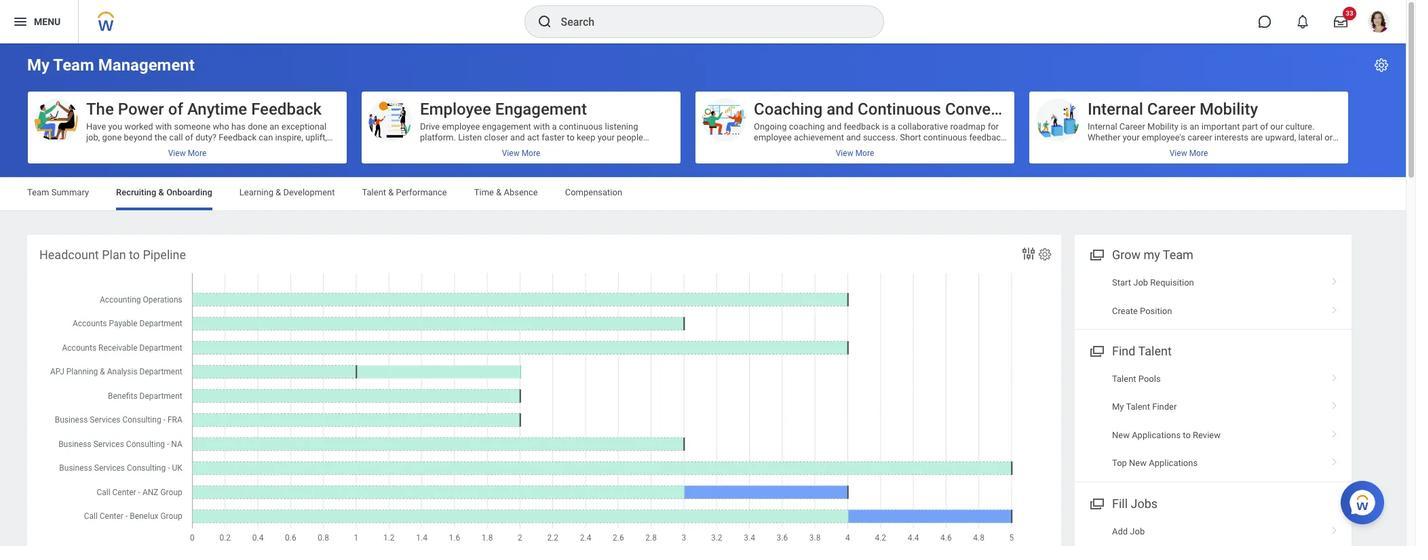 Task type: locate. For each thing, give the bounding box(es) containing it.
& right learning
[[276, 187, 281, 198]]

chevron right image for grow my team
[[1326, 273, 1344, 287]]

tab list
[[14, 178, 1393, 210]]

chevron right image
[[1326, 301, 1344, 315], [1326, 397, 1344, 411], [1326, 426, 1344, 439], [1326, 454, 1344, 467]]

outcomes.
[[922, 154, 963, 164]]

feedback
[[844, 122, 880, 132], [970, 132, 1006, 143]]

power
[[118, 100, 164, 119]]

2 vertical spatial menu group image
[[1088, 494, 1106, 512]]

chevron right image inside talent pools link
[[1326, 369, 1344, 383]]

2 & from the left
[[276, 187, 281, 198]]

feedback down for
[[970, 132, 1006, 143]]

top
[[1113, 458, 1127, 469]]

conversations
[[946, 100, 1051, 119]]

continuous
[[858, 100, 942, 119]]

0 vertical spatial team
[[53, 56, 94, 75]]

pipeline
[[143, 248, 186, 262]]

team inside tab list
[[27, 187, 49, 198]]

to right the plan
[[129, 248, 140, 262]]

uplift,
[[305, 132, 327, 143]]

feedback up the an
[[251, 100, 322, 119]]

talent left finder
[[1127, 402, 1151, 412]]

1 chevron right image from the top
[[1326, 273, 1344, 287]]

4 & from the left
[[496, 187, 502, 198]]

3 chevron right image from the top
[[1326, 426, 1344, 439]]

2 vertical spatial chevron right image
[[1326, 522, 1344, 535]]

3 chevron right image from the top
[[1326, 522, 1344, 535]]

1 vertical spatial menu group image
[[1088, 341, 1106, 360]]

0 vertical spatial feedback
[[251, 100, 322, 119]]

Search Workday  search field
[[561, 7, 856, 37]]

new
[[1113, 430, 1130, 440], [1130, 458, 1147, 469]]

& left performance
[[388, 187, 394, 198]]

cycles
[[754, 143, 779, 153]]

gone
[[102, 132, 122, 143]]

configure this page image
[[1374, 57, 1390, 73]]

ongoing
[[754, 122, 787, 132]]

to up acknowledgement,
[[781, 143, 789, 153]]

team
[[53, 56, 94, 75], [27, 187, 49, 198], [1163, 248, 1194, 262]]

0 horizontal spatial my
[[27, 56, 50, 75]]

list containing start job requisition
[[1075, 269, 1352, 325]]

a
[[891, 122, 896, 132]]

0 horizontal spatial feedback
[[844, 122, 880, 132]]

talent left performance
[[362, 187, 386, 198]]

my team management
[[27, 56, 195, 75]]

0 horizontal spatial team
[[27, 187, 49, 198]]

job
[[1134, 278, 1149, 288], [1131, 527, 1145, 537]]

list
[[1075, 269, 1352, 325], [1075, 365, 1352, 478]]

menu group image
[[1088, 245, 1106, 263], [1088, 341, 1106, 360], [1088, 494, 1106, 512]]

0 vertical spatial new
[[1113, 430, 1130, 440]]

2 horizontal spatial team
[[1163, 248, 1194, 262]]

chevron right image inside the start job requisition link
[[1326, 273, 1344, 287]]

0 vertical spatial my
[[27, 56, 50, 75]]

recognize
[[173, 154, 211, 164]]

requisition
[[1151, 278, 1195, 288]]

coaching
[[789, 122, 825, 132]]

find
[[1113, 344, 1136, 358]]

motivate
[[103, 143, 137, 153]]

menu group image left find
[[1088, 341, 1106, 360]]

4 chevron right image from the top
[[1326, 454, 1344, 467]]

inspire,
[[275, 132, 303, 143]]

an
[[270, 122, 279, 132]]

applications up top new applications
[[1132, 430, 1181, 440]]

1 vertical spatial feedback
[[219, 132, 257, 143]]

1 vertical spatial of
[[185, 132, 193, 143]]

talent up pools
[[1139, 344, 1172, 358]]

1 list from the top
[[1075, 269, 1352, 325]]

33
[[1346, 10, 1354, 17]]

headcount
[[39, 248, 99, 262]]

act,
[[812, 143, 826, 153]]

3 menu group image from the top
[[1088, 494, 1106, 512]]

tab list containing team summary
[[14, 178, 1393, 210]]

job right start
[[1134, 278, 1149, 288]]

ongoing coaching and feedback is a collaborative roadmap for employee achievement and success.  short continuous feedback cycles to plan, act, access and modify provides acknowledgement, correction and positive outcomes.
[[754, 122, 1006, 164]]

my talent finder
[[1113, 402, 1177, 412]]

0 horizontal spatial of
[[168, 100, 183, 119]]

configure and view chart data image
[[1021, 246, 1037, 262]]

team left the summary
[[27, 187, 49, 198]]

0 vertical spatial chevron right image
[[1326, 273, 1344, 287]]

the
[[155, 132, 167, 143]]

success.
[[863, 132, 898, 143]]

collaborative
[[898, 122, 949, 132]]

1 vertical spatial list
[[1075, 365, 1352, 478]]

my inside my talent finder link
[[1113, 402, 1125, 412]]

0 vertical spatial menu group image
[[1088, 245, 1106, 263]]

chevron right image for finder
[[1326, 397, 1344, 411]]

talent
[[362, 187, 386, 198], [1139, 344, 1172, 358], [1113, 374, 1137, 384], [1127, 402, 1151, 412]]

1 menu group image from the top
[[1088, 245, 1106, 263]]

& right time
[[496, 187, 502, 198]]

employee
[[754, 132, 792, 143]]

profile logan mcneil image
[[1369, 11, 1390, 35]]

create
[[1113, 306, 1138, 316]]

can
[[259, 132, 273, 143]]

add job link
[[1075, 518, 1352, 546]]

to left the do
[[180, 143, 188, 153]]

use
[[313, 143, 327, 153]]

add job
[[1113, 527, 1145, 537]]

0 vertical spatial job
[[1134, 278, 1149, 288]]

have you worked with someone who has done an exceptional job, gone beyond the call of duty?  feedback can inspire, uplift, and motivate recipients to do better.  remind your team to use 'anytime' feedback to recognize others.
[[86, 122, 327, 164]]

feedback down "has"
[[219, 132, 257, 143]]

done
[[248, 122, 268, 132]]

1 vertical spatial new
[[1130, 458, 1147, 469]]

someone
[[174, 122, 211, 132]]

chevron right image inside new applications to review link
[[1326, 426, 1344, 439]]

1 vertical spatial job
[[1131, 527, 1145, 537]]

1 vertical spatial team
[[27, 187, 49, 198]]

1 vertical spatial my
[[1113, 402, 1125, 412]]

feedback down recipients
[[122, 154, 160, 164]]

beyond
[[124, 132, 152, 143]]

main content containing my team management
[[0, 43, 1407, 546]]

1 horizontal spatial of
[[185, 132, 193, 143]]

top new applications link
[[1075, 450, 1352, 478]]

feedback up success. on the top
[[844, 122, 880, 132]]

exceptional
[[282, 122, 327, 132]]

of
[[168, 100, 183, 119], [185, 132, 193, 143]]

2 menu group image from the top
[[1088, 341, 1106, 360]]

chevron right image
[[1326, 273, 1344, 287], [1326, 369, 1344, 383], [1326, 522, 1344, 535]]

chevron right image inside my talent finder link
[[1326, 397, 1344, 411]]

employee
[[420, 100, 491, 119]]

of up with
[[168, 100, 183, 119]]

is
[[882, 122, 889, 132]]

menu group image left fill
[[1088, 494, 1106, 512]]

team right the my at the top right
[[1163, 248, 1194, 262]]

list containing talent pools
[[1075, 365, 1352, 478]]

team down menu
[[53, 56, 94, 75]]

3 & from the left
[[388, 187, 394, 198]]

the
[[86, 100, 114, 119]]

configure headcount plan to pipeline image
[[1038, 247, 1053, 262]]

2 list from the top
[[1075, 365, 1352, 478]]

to down recipients
[[163, 154, 170, 164]]

1 vertical spatial chevron right image
[[1326, 369, 1344, 383]]

have
[[86, 122, 106, 132]]

learning & development
[[240, 187, 335, 198]]

feedback
[[251, 100, 322, 119], [219, 132, 257, 143], [122, 154, 160, 164]]

roadmap
[[951, 122, 986, 132]]

main content
[[0, 43, 1407, 546]]

development
[[283, 187, 335, 198]]

of down someone
[[185, 132, 193, 143]]

1 horizontal spatial my
[[1113, 402, 1125, 412]]

engagement
[[495, 100, 587, 119]]

performance
[[396, 187, 447, 198]]

menu button
[[0, 0, 78, 43]]

chevron right image for to
[[1326, 426, 1344, 439]]

team summary
[[27, 187, 89, 198]]

recipients
[[140, 143, 178, 153]]

chevron right image inside top new applications link
[[1326, 454, 1344, 467]]

review
[[1193, 430, 1221, 440]]

has
[[232, 122, 246, 132]]

my down talent pools
[[1113, 402, 1125, 412]]

new up top
[[1113, 430, 1130, 440]]

0 vertical spatial list
[[1075, 269, 1352, 325]]

team
[[281, 143, 301, 153]]

applications down new applications to review
[[1149, 458, 1198, 469]]

summary
[[51, 187, 89, 198]]

2 chevron right image from the top
[[1326, 397, 1344, 411]]

and
[[827, 100, 854, 119], [827, 122, 842, 132], [847, 132, 861, 143], [86, 143, 101, 153], [858, 143, 873, 153], [872, 154, 887, 164]]

chevron right image inside the add job link
[[1326, 522, 1344, 535]]

0 vertical spatial applications
[[1132, 430, 1181, 440]]

employee engagement button
[[362, 92, 681, 164]]

& right the recruiting
[[159, 187, 164, 198]]

2 chevron right image from the top
[[1326, 369, 1344, 383]]

headcount plan to pipeline element
[[27, 235, 1062, 546]]

positive
[[889, 154, 920, 164]]

new right top
[[1130, 458, 1147, 469]]

job for start
[[1134, 278, 1149, 288]]

my down the "menu" dropdown button
[[27, 56, 50, 75]]

& for time
[[496, 187, 502, 198]]

justify image
[[12, 14, 29, 30]]

menu group image left grow
[[1088, 245, 1106, 263]]

1 & from the left
[[159, 187, 164, 198]]

menu banner
[[0, 0, 1407, 43]]

anytime
[[187, 100, 247, 119]]

job right the add
[[1131, 527, 1145, 537]]

1 chevron right image from the top
[[1326, 301, 1344, 315]]

of inside have you worked with someone who has done an exceptional job, gone beyond the call of duty?  feedback can inspire, uplift, and motivate recipients to do better.  remind your team to use 'anytime' feedback to recognize others.
[[185, 132, 193, 143]]



Task type: vqa. For each thing, say whether or not it's contained in the screenshot.
the rightmost More
no



Task type: describe. For each thing, give the bounding box(es) containing it.
for
[[988, 122, 999, 132]]

management
[[98, 56, 195, 75]]

grow
[[1113, 248, 1141, 262]]

new applications to review link
[[1075, 421, 1352, 450]]

1 horizontal spatial feedback
[[970, 132, 1006, 143]]

mobility
[[1200, 100, 1259, 119]]

internal
[[1088, 100, 1144, 119]]

internal career mobility
[[1088, 100, 1259, 119]]

talent & performance
[[362, 187, 447, 198]]

menu group image for grow my team
[[1088, 245, 1106, 263]]

new inside top new applications link
[[1130, 458, 1147, 469]]

internal career mobility button
[[1030, 92, 1349, 164]]

pools
[[1139, 374, 1161, 384]]

better.
[[202, 143, 227, 153]]

fill
[[1113, 497, 1128, 511]]

talent left pools
[[1113, 374, 1137, 384]]

chevron right image for applications
[[1326, 454, 1344, 467]]

continuous
[[924, 132, 968, 143]]

do
[[190, 143, 200, 153]]

to inside ongoing coaching and feedback is a collaborative roadmap for employee achievement and success.  short continuous feedback cycles to plan, act, access and modify provides acknowledgement, correction and positive outcomes.
[[781, 143, 789, 153]]

compensation
[[565, 187, 623, 198]]

correction
[[830, 154, 870, 164]]

worked
[[125, 122, 153, 132]]

my talent finder link
[[1075, 393, 1352, 421]]

modify
[[875, 143, 902, 153]]

find talent
[[1113, 344, 1172, 358]]

coaching
[[754, 100, 823, 119]]

coaching and continuous conversations
[[754, 100, 1051, 119]]

menu group image for fill jobs
[[1088, 494, 1106, 512]]

career
[[1148, 100, 1196, 119]]

1 vertical spatial applications
[[1149, 458, 1198, 469]]

1 horizontal spatial team
[[53, 56, 94, 75]]

duty?
[[195, 132, 217, 143]]

menu group image for find talent
[[1088, 341, 1106, 360]]

list for grow my team
[[1075, 269, 1352, 325]]

achievement
[[794, 132, 844, 143]]

0 vertical spatial of
[[168, 100, 183, 119]]

inbox large image
[[1335, 15, 1348, 29]]

create position link
[[1075, 297, 1352, 325]]

my for my talent finder
[[1113, 402, 1125, 412]]

& for talent
[[388, 187, 394, 198]]

add
[[1113, 527, 1128, 537]]

chevron right image for find talent
[[1326, 369, 1344, 383]]

provides
[[904, 143, 938, 153]]

talent pools link
[[1075, 365, 1352, 393]]

plan,
[[791, 143, 810, 153]]

talent pools
[[1113, 374, 1161, 384]]

employee engagement
[[420, 100, 587, 119]]

notifications large image
[[1297, 15, 1310, 29]]

create position
[[1113, 306, 1173, 316]]

short
[[900, 132, 922, 143]]

list for find talent
[[1075, 365, 1352, 478]]

the power of anytime feedback
[[86, 100, 322, 119]]

who
[[213, 122, 229, 132]]

acknowledgement,
[[754, 154, 828, 164]]

plan
[[102, 248, 126, 262]]

position
[[1141, 306, 1173, 316]]

new applications to review
[[1113, 430, 1221, 440]]

my
[[1144, 248, 1161, 262]]

to left "review" in the bottom of the page
[[1183, 430, 1191, 440]]

& for learning
[[276, 187, 281, 198]]

onboarding
[[166, 187, 212, 198]]

33 button
[[1326, 7, 1357, 37]]

call
[[169, 132, 183, 143]]

my for my team management
[[27, 56, 50, 75]]

2 vertical spatial team
[[1163, 248, 1194, 262]]

2 vertical spatial feedback
[[122, 154, 160, 164]]

chevron right image inside create position link
[[1326, 301, 1344, 315]]

start job requisition link
[[1075, 269, 1352, 297]]

& for recruiting
[[159, 187, 164, 198]]

new inside new applications to review link
[[1113, 430, 1130, 440]]

search image
[[537, 14, 553, 30]]

grow my team
[[1113, 248, 1194, 262]]

you
[[108, 122, 122, 132]]

learning
[[240, 187, 274, 198]]

job for add
[[1131, 527, 1145, 537]]

start job requisition
[[1113, 278, 1195, 288]]

top new applications
[[1113, 458, 1198, 469]]

jobs
[[1131, 497, 1158, 511]]

and inside have you worked with someone who has done an exceptional job, gone beyond the call of duty?  feedback can inspire, uplift, and motivate recipients to do better.  remind your team to use 'anytime' feedback to recognize others.
[[86, 143, 101, 153]]

menu
[[34, 16, 61, 27]]

to left use
[[303, 143, 311, 153]]

recruiting & onboarding
[[116, 187, 212, 198]]

headcount plan to pipeline
[[39, 248, 186, 262]]

your
[[261, 143, 278, 153]]

recruiting
[[116, 187, 156, 198]]

access
[[828, 143, 856, 153]]

time
[[474, 187, 494, 198]]

remind
[[229, 143, 259, 153]]

job,
[[86, 132, 100, 143]]

absence
[[504, 187, 538, 198]]

with
[[155, 122, 172, 132]]



